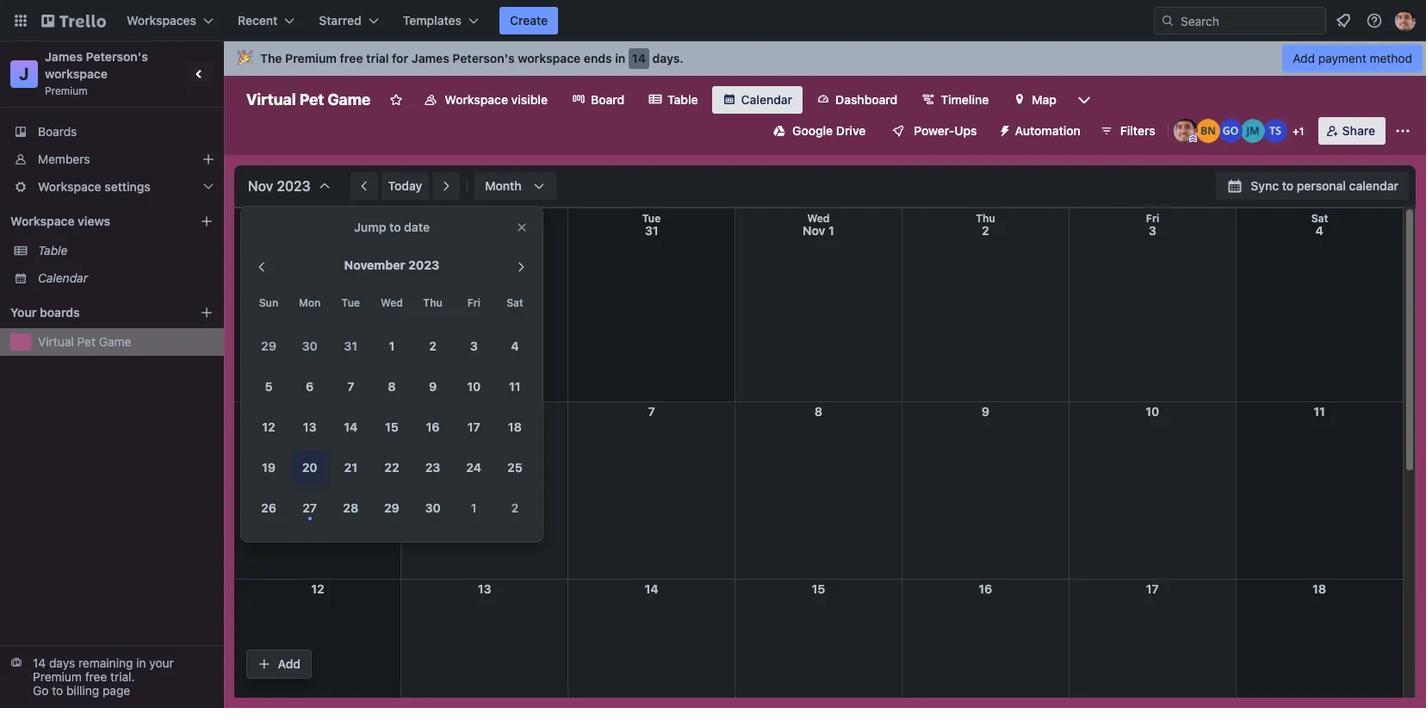 Task type: vqa. For each thing, say whether or not it's contained in the screenshot.


Task type: describe. For each thing, give the bounding box(es) containing it.
19
[[262, 460, 276, 475]]

17 inside button
[[468, 419, 480, 434]]

trial
[[366, 51, 389, 65]]

1 vertical spatial 18
[[1313, 581, 1327, 596]]

ups
[[955, 123, 977, 138]]

in inside 14 days remaining in your premium free trial. go to billing page
[[136, 656, 146, 670]]

peterson's inside james peterson's workspace premium
[[86, 49, 148, 64]]

power-ups button
[[880, 117, 988, 145]]

0 vertical spatial table link
[[638, 86, 709, 114]]

nov for nov 1
[[803, 223, 826, 238]]

timeline link
[[912, 86, 999, 114]]

primary element
[[0, 0, 1426, 41]]

1 vertical spatial table link
[[38, 242, 214, 259]]

1 vertical spatial 15
[[812, 581, 825, 596]]

0 horizontal spatial 2 button
[[416, 329, 450, 363]]

pet inside board name text field
[[299, 90, 324, 109]]

0 vertical spatial james peterson (jamespeterson93) image
[[1395, 10, 1416, 31]]

16 button
[[416, 410, 450, 444]]

🎉
[[238, 51, 253, 65]]

workspaces
[[127, 13, 196, 28]]

1 vertical spatial sat
[[507, 296, 523, 309]]

workspace settings button
[[0, 173, 224, 201]]

search image
[[1161, 14, 1175, 28]]

14 days remaining in your premium free trial. go to billing page
[[33, 656, 174, 698]]

1 horizontal spatial 4
[[1316, 223, 1324, 238]]

google drive icon image
[[774, 125, 786, 137]]

create
[[510, 13, 548, 28]]

payment
[[1319, 51, 1367, 65]]

7 button
[[334, 370, 368, 404]]

free inside banner
[[340, 51, 363, 65]]

0 horizontal spatial fri
[[467, 296, 481, 309]]

30 for the leftmost 30 button
[[302, 339, 318, 353]]

28
[[343, 500, 359, 515]]

members link
[[0, 146, 224, 173]]

add for add payment method
[[1293, 51, 1315, 65]]

0 vertical spatial fri
[[1146, 212, 1160, 225]]

recent button
[[227, 7, 305, 34]]

tara schultz (taraschultz7) image
[[1263, 119, 1287, 143]]

j
[[19, 64, 29, 84]]

add payment method link
[[1283, 45, 1423, 72]]

15 inside button
[[385, 419, 399, 434]]

automation
[[1015, 123, 1081, 138]]

templates button
[[393, 7, 489, 34]]

1 horizontal spatial 2
[[511, 500, 519, 515]]

add for add
[[278, 656, 301, 671]]

google drive
[[793, 123, 866, 138]]

nov 2023
[[248, 178, 311, 194]]

boards link
[[0, 118, 224, 146]]

jump
[[354, 220, 386, 234]]

create button
[[500, 7, 558, 34]]

21
[[344, 460, 357, 475]]

0 vertical spatial wed
[[808, 212, 830, 225]]

add board image
[[200, 306, 214, 320]]

28 button
[[334, 491, 368, 525]]

james peterson's workspace premium
[[45, 49, 151, 97]]

filters button
[[1095, 117, 1161, 145]]

board link
[[562, 86, 635, 114]]

1 horizontal spatial 8
[[815, 404, 823, 419]]

27 button
[[293, 491, 327, 525]]

days
[[49, 656, 75, 670]]

1 horizontal spatial 12
[[311, 581, 324, 596]]

9 button
[[416, 370, 450, 404]]

15 button
[[375, 410, 409, 444]]

12 button
[[252, 410, 286, 444]]

timeline
[[941, 92, 989, 107]]

free inside 14 days remaining in your premium free trial. go to billing page
[[85, 669, 107, 684]]

to for personal
[[1282, 178, 1294, 193]]

workspace navigation collapse icon image
[[188, 62, 212, 86]]

star or unstar board image
[[390, 93, 403, 107]]

your
[[10, 305, 37, 320]]

1 horizontal spatial 30 button
[[416, 491, 450, 525]]

for
[[392, 51, 408, 65]]

1 vertical spatial 2
[[429, 339, 437, 353]]

12 inside button
[[262, 419, 275, 434]]

nov 1
[[803, 223, 835, 238]]

0 horizontal spatial 29
[[261, 339, 276, 353]]

24 button
[[457, 450, 491, 485]]

18 button
[[498, 410, 532, 444]]

jump to date
[[354, 220, 430, 234]]

share
[[1343, 123, 1376, 138]]

1 horizontal spatial thu
[[976, 212, 996, 225]]

nov for nov 2023
[[248, 178, 273, 194]]

dashboard
[[836, 92, 898, 107]]

1 horizontal spatial 17
[[1146, 581, 1159, 596]]

j link
[[10, 60, 38, 88]]

map
[[1032, 92, 1057, 107]]

16 inside button
[[426, 419, 440, 434]]

boards
[[40, 305, 80, 320]]

the
[[260, 51, 282, 65]]

to for date
[[389, 220, 401, 234]]

6
[[306, 379, 314, 394]]

templates
[[403, 13, 462, 28]]

customize views image
[[1076, 91, 1093, 109]]

0 vertical spatial 29 button
[[252, 329, 286, 363]]

billing
[[66, 683, 99, 698]]

2023 for nov 2023
[[277, 178, 311, 194]]

0 vertical spatial 3
[[1149, 223, 1157, 238]]

james inside banner
[[412, 51, 450, 65]]

open information menu image
[[1366, 12, 1383, 29]]

14 inside 14 days remaining in your premium free trial. go to billing page
[[33, 656, 46, 670]]

20 button
[[293, 450, 327, 485]]

1 vertical spatial james peterson (jamespeterson93) image
[[1174, 119, 1198, 143]]

virtual pet game link
[[38, 333, 214, 351]]

board
[[591, 92, 625, 107]]

1 vertical spatial 1 button
[[457, 491, 491, 525]]

5 button
[[252, 370, 286, 404]]

🎉 the premium free trial for james peterson's workspace ends in 14 days.
[[238, 51, 684, 65]]

3 inside button
[[470, 339, 478, 353]]

month button
[[475, 172, 556, 200]]

drive
[[836, 123, 866, 138]]

0 vertical spatial 31
[[645, 223, 659, 238]]

1 vertical spatial 9
[[982, 404, 990, 419]]

confetti image
[[238, 51, 253, 65]]

trial.
[[110, 669, 135, 684]]

0 vertical spatial sat
[[1312, 212, 1328, 225]]

members
[[38, 152, 90, 166]]

13 button
[[293, 410, 327, 444]]

2 horizontal spatial 2
[[982, 223, 989, 238]]

virtual inside board name text field
[[246, 90, 296, 109]]

your
[[149, 656, 174, 670]]

7 inside button
[[347, 379, 354, 394]]

1 vertical spatial 10
[[1146, 404, 1160, 419]]

go to billing page link
[[33, 683, 130, 698]]

23
[[425, 460, 441, 475]]

premium inside 14 days remaining in your premium free trial. go to billing page
[[33, 669, 82, 684]]

1 vertical spatial wed
[[381, 296, 403, 309]]

google
[[793, 123, 833, 138]]

filters
[[1120, 123, 1156, 138]]

this member is an admin of this board. image
[[1189, 135, 1197, 143]]

1 horizontal spatial 2 button
[[498, 491, 532, 525]]

recent
[[238, 13, 278, 28]]

1 horizontal spatial 29
[[384, 500, 400, 515]]

0 notifications image
[[1333, 10, 1354, 31]]

0 horizontal spatial table
[[38, 243, 68, 258]]

james inside james peterson's workspace premium
[[45, 49, 83, 64]]

21 button
[[334, 450, 368, 485]]

add button
[[247, 650, 311, 678]]

dashboard link
[[806, 86, 908, 114]]

0 vertical spatial 1 button
[[375, 329, 409, 363]]

3 button
[[457, 329, 491, 363]]

1 horizontal spatial 16
[[979, 581, 993, 596]]

24
[[466, 460, 482, 475]]

31 inside button
[[344, 339, 358, 353]]



Task type: locate. For each thing, give the bounding box(es) containing it.
8 inside button
[[388, 379, 396, 394]]

1 vertical spatial calendar link
[[38, 270, 214, 287]]

1 horizontal spatial 31
[[645, 223, 659, 238]]

sat down personal
[[1312, 212, 1328, 225]]

5
[[265, 379, 273, 394]]

13
[[303, 419, 317, 434], [478, 581, 492, 596]]

sm image
[[991, 117, 1015, 141]]

17 button
[[457, 410, 491, 444]]

banner
[[224, 41, 1426, 76]]

peterson's up workspace visible button
[[453, 51, 515, 65]]

0 horizontal spatial 30
[[302, 339, 318, 353]]

power-
[[914, 123, 955, 138]]

google drive button
[[763, 117, 876, 145]]

0 vertical spatial 29
[[261, 339, 276, 353]]

to inside 14 days remaining in your premium free trial. go to billing page
[[52, 683, 63, 698]]

settings
[[104, 179, 151, 194]]

gary orlando (garyorlando) image
[[1219, 119, 1243, 143]]

0 vertical spatial to
[[1282, 178, 1294, 193]]

in right ends at top left
[[615, 51, 626, 65]]

1 horizontal spatial 7
[[648, 404, 655, 419]]

2 vertical spatial 2
[[511, 500, 519, 515]]

0 vertical spatial nov
[[248, 178, 273, 194]]

0 vertical spatial calendar link
[[712, 86, 803, 114]]

0 horizontal spatial nov
[[248, 178, 273, 194]]

virtual pet game inside board name text field
[[246, 90, 371, 109]]

2 horizontal spatial to
[[1282, 178, 1294, 193]]

virtual down the
[[246, 90, 296, 109]]

0 horizontal spatial add
[[278, 656, 301, 671]]

0 vertical spatial in
[[615, 51, 626, 65]]

in left your
[[136, 656, 146, 670]]

0 vertical spatial 30
[[302, 339, 318, 353]]

0 vertical spatial calendar
[[741, 92, 793, 107]]

james peterson (jamespeterson93) image left the gary orlando (garyorlando) image at the top right
[[1174, 119, 1198, 143]]

virtual pet game down the
[[246, 90, 371, 109]]

3
[[1149, 223, 1157, 238], [470, 339, 478, 353]]

29 up 5
[[261, 339, 276, 353]]

1 horizontal spatial virtual pet game
[[246, 90, 371, 109]]

1 horizontal spatial 3
[[1149, 223, 1157, 238]]

mon
[[299, 296, 321, 309]]

11 button
[[498, 370, 532, 404]]

1 horizontal spatial sat
[[1312, 212, 1328, 225]]

jeremy miller (jeremymiller198) image
[[1241, 119, 1265, 143]]

your boards
[[10, 305, 80, 320]]

virtual pet game inside virtual pet game 'link'
[[38, 334, 131, 349]]

0 horizontal spatial to
[[52, 683, 63, 698]]

workspace for workspace views
[[10, 214, 75, 228]]

virtual inside 'link'
[[38, 334, 74, 349]]

workspace visible
[[445, 92, 548, 107]]

12 down 27 button
[[311, 581, 324, 596]]

premium
[[285, 51, 337, 65], [45, 84, 88, 97], [33, 669, 82, 684]]

29 down 22 "button"
[[384, 500, 400, 515]]

Board name text field
[[238, 86, 379, 114]]

1 horizontal spatial table link
[[638, 86, 709, 114]]

2
[[982, 223, 989, 238], [429, 339, 437, 353], [511, 500, 519, 515]]

pet inside 'link'
[[77, 334, 96, 349]]

1 horizontal spatial workspace
[[518, 51, 581, 65]]

peterson's down back to home image
[[86, 49, 148, 64]]

map link
[[1003, 86, 1067, 114]]

1 vertical spatial premium
[[45, 84, 88, 97]]

nov inside button
[[248, 178, 273, 194]]

9 inside button
[[429, 379, 437, 394]]

29 button
[[252, 329, 286, 363], [375, 491, 409, 525]]

1 button down 24 button
[[457, 491, 491, 525]]

premium inside banner
[[285, 51, 337, 65]]

0 vertical spatial tue
[[642, 212, 661, 225]]

sync to personal calendar
[[1251, 178, 1399, 193]]

table link down 'days.'
[[638, 86, 709, 114]]

1 vertical spatial 3
[[470, 339, 478, 353]]

november 2023
[[344, 258, 440, 272]]

0 vertical spatial 9
[[429, 379, 437, 394]]

james right for
[[412, 51, 450, 65]]

1 horizontal spatial fri
[[1146, 212, 1160, 225]]

method
[[1370, 51, 1413, 65]]

1 button
[[375, 329, 409, 363], [457, 491, 491, 525]]

1 horizontal spatial tue
[[642, 212, 661, 225]]

workspace inside james peterson's workspace premium
[[45, 66, 108, 81]]

calendar up the google drive icon
[[741, 92, 793, 107]]

workspace down 🎉 the premium free trial for james peterson's workspace ends in 14 days. at the left of page
[[445, 92, 508, 107]]

0 horizontal spatial calendar link
[[38, 270, 214, 287]]

sat up 4 button
[[507, 296, 523, 309]]

game left star or unstar board image
[[328, 90, 371, 109]]

back to home image
[[41, 7, 106, 34]]

workspace for workspace visible
[[445, 92, 508, 107]]

date
[[404, 220, 430, 234]]

30 down 23 button
[[425, 500, 441, 515]]

workspace
[[518, 51, 581, 65], [45, 66, 108, 81]]

close popover image
[[515, 221, 529, 234]]

table down 'days.'
[[668, 92, 698, 107]]

calendar
[[1349, 178, 1399, 193]]

30 button
[[293, 329, 327, 363], [416, 491, 450, 525]]

1 horizontal spatial pet
[[299, 90, 324, 109]]

1 vertical spatial 2023
[[408, 258, 440, 272]]

2023 for november 2023
[[408, 258, 440, 272]]

0 vertical spatial pet
[[299, 90, 324, 109]]

30 button down 23 button
[[416, 491, 450, 525]]

in
[[615, 51, 626, 65], [136, 656, 146, 670]]

1 horizontal spatial 11
[[1314, 404, 1326, 419]]

0 horizontal spatial 30 button
[[293, 329, 327, 363]]

game inside virtual pet game 'link'
[[99, 334, 131, 349]]

1 horizontal spatial add
[[1293, 51, 1315, 65]]

0 vertical spatial workspace
[[518, 51, 581, 65]]

0 horizontal spatial free
[[85, 669, 107, 684]]

18 inside 'button'
[[508, 419, 522, 434]]

Search field
[[1175, 8, 1326, 34]]

james
[[45, 49, 83, 64], [412, 51, 450, 65]]

10 inside button
[[467, 379, 481, 394]]

1 vertical spatial 13
[[478, 581, 492, 596]]

19 button
[[252, 450, 286, 485]]

22
[[384, 460, 399, 475]]

workspace inside banner
[[518, 51, 581, 65]]

1 vertical spatial 16
[[979, 581, 993, 596]]

25 button
[[498, 450, 532, 485]]

wed
[[808, 212, 830, 225], [381, 296, 403, 309]]

14 inside banner
[[632, 51, 646, 65]]

workspace views
[[10, 214, 110, 228]]

13 inside button
[[303, 419, 317, 434]]

tue
[[642, 212, 661, 225], [342, 296, 360, 309]]

0 horizontal spatial 4
[[511, 339, 519, 353]]

1 vertical spatial calendar
[[38, 270, 88, 285]]

in inside banner
[[615, 51, 626, 65]]

0 horizontal spatial pet
[[77, 334, 96, 349]]

james down back to home image
[[45, 49, 83, 64]]

1 horizontal spatial 29 button
[[375, 491, 409, 525]]

1 horizontal spatial to
[[389, 220, 401, 234]]

workspace down members
[[38, 179, 101, 194]]

starred
[[319, 13, 362, 28]]

2023
[[277, 178, 311, 194], [408, 258, 440, 272]]

30 for rightmost 30 button
[[425, 500, 441, 515]]

virtual down the boards
[[38, 334, 74, 349]]

1 vertical spatial 29 button
[[375, 491, 409, 525]]

sync to personal calendar button
[[1217, 172, 1409, 200]]

4 down personal
[[1316, 223, 1324, 238]]

1 vertical spatial workspace
[[45, 66, 108, 81]]

0 vertical spatial 17
[[468, 419, 480, 434]]

virtual pet game down your boards with 1 items element
[[38, 334, 131, 349]]

table
[[668, 92, 698, 107], [38, 243, 68, 258]]

1 vertical spatial 12
[[311, 581, 324, 596]]

1 vertical spatial 7
[[648, 404, 655, 419]]

0 horizontal spatial game
[[99, 334, 131, 349]]

workspace down create button
[[518, 51, 581, 65]]

to right go
[[52, 683, 63, 698]]

to
[[1282, 178, 1294, 193], [389, 220, 401, 234], [52, 683, 63, 698]]

personal
[[1297, 178, 1346, 193]]

1 vertical spatial to
[[389, 220, 401, 234]]

1 vertical spatial 17
[[1146, 581, 1159, 596]]

views
[[78, 214, 110, 228]]

james peterson (jamespeterson93) image right open information menu image
[[1395, 10, 1416, 31]]

workspace left views
[[10, 214, 75, 228]]

game inside board name text field
[[328, 90, 371, 109]]

calendar link up your boards with 1 items element
[[38, 270, 214, 287]]

your boards with 1 items element
[[10, 302, 174, 323]]

0 vertical spatial virtual
[[246, 90, 296, 109]]

james peterson (jamespeterson93) image
[[1395, 10, 1416, 31], [1174, 119, 1198, 143]]

free
[[340, 51, 363, 65], [85, 669, 107, 684]]

9
[[429, 379, 437, 394], [982, 404, 990, 419]]

0 vertical spatial virtual pet game
[[246, 90, 371, 109]]

4 button
[[498, 329, 532, 363]]

12
[[262, 419, 275, 434], [311, 581, 324, 596]]

banner containing 🎉
[[224, 41, 1426, 76]]

1 horizontal spatial 10
[[1146, 404, 1160, 419]]

1 horizontal spatial nov
[[803, 223, 826, 238]]

1 vertical spatial 31
[[344, 339, 358, 353]]

1 vertical spatial pet
[[77, 334, 96, 349]]

25
[[507, 460, 523, 475]]

30 button up 6
[[293, 329, 327, 363]]

today
[[388, 178, 422, 193]]

1 horizontal spatial free
[[340, 51, 363, 65]]

1 vertical spatial virtual pet game
[[38, 334, 131, 349]]

ben nelson (bennelson96) image
[[1196, 119, 1220, 143]]

sun
[[259, 296, 278, 309]]

1 horizontal spatial calendar
[[741, 92, 793, 107]]

1 vertical spatial 11
[[1314, 404, 1326, 419]]

23 button
[[416, 450, 450, 485]]

4 up "11" button
[[511, 339, 519, 353]]

2023 inside button
[[277, 178, 311, 194]]

0 horizontal spatial 31
[[344, 339, 358, 353]]

1 horizontal spatial table
[[668, 92, 698, 107]]

page
[[102, 683, 130, 698]]

sync
[[1251, 178, 1279, 193]]

29 button up 5
[[252, 329, 286, 363]]

14 inside button
[[344, 419, 358, 434]]

calendar
[[741, 92, 793, 107], [38, 270, 88, 285]]

0 horizontal spatial 15
[[385, 419, 399, 434]]

premium inside james peterson's workspace premium
[[45, 84, 88, 97]]

peterson's inside banner
[[453, 51, 515, 65]]

+
[[1293, 125, 1300, 138]]

workspace for workspace settings
[[38, 179, 101, 194]]

game down your boards with 1 items element
[[99, 334, 131, 349]]

add inside button
[[278, 656, 301, 671]]

1 horizontal spatial 18
[[1313, 581, 1327, 596]]

1 horizontal spatial james
[[412, 51, 450, 65]]

0 vertical spatial 30 button
[[293, 329, 327, 363]]

starred button
[[309, 7, 389, 34]]

0 horizontal spatial thu
[[423, 296, 443, 309]]

0 horizontal spatial in
[[136, 656, 146, 670]]

2 button down 25 button
[[498, 491, 532, 525]]

to inside button
[[1282, 178, 1294, 193]]

11 inside button
[[509, 379, 521, 394]]

22 button
[[375, 450, 409, 485]]

+ 1
[[1293, 125, 1305, 138]]

20
[[302, 460, 317, 475]]

calendar link up the google drive icon
[[712, 86, 803, 114]]

fri
[[1146, 212, 1160, 225], [467, 296, 481, 309]]

6 button
[[293, 370, 327, 404]]

12 down 5 button
[[262, 419, 275, 434]]

nov 2023 button
[[241, 172, 331, 200]]

power-ups
[[914, 123, 977, 138]]

table down workspace views
[[38, 243, 68, 258]]

show menu image
[[1395, 122, 1412, 140]]

2 button
[[416, 329, 450, 363], [498, 491, 532, 525]]

30 up 6
[[302, 339, 318, 353]]

add
[[1293, 51, 1315, 65], [278, 656, 301, 671]]

2 vertical spatial to
[[52, 683, 63, 698]]

2 button up 9 button at bottom left
[[416, 329, 450, 363]]

0 vertical spatial 16
[[426, 419, 440, 434]]

to right sync at the top of the page
[[1282, 178, 1294, 193]]

table link down views
[[38, 242, 214, 259]]

1 horizontal spatial in
[[615, 51, 626, 65]]

workspace inside workspace visible button
[[445, 92, 508, 107]]

workspace right j
[[45, 66, 108, 81]]

pet
[[299, 90, 324, 109], [77, 334, 96, 349]]

1 button up 8 button
[[375, 329, 409, 363]]

remaining
[[78, 656, 133, 670]]

4 inside button
[[511, 339, 519, 353]]

0 horizontal spatial 17
[[468, 419, 480, 434]]

0 horizontal spatial table link
[[38, 242, 214, 259]]

share button
[[1318, 117, 1386, 145]]

0 horizontal spatial 18
[[508, 419, 522, 434]]

boards
[[38, 124, 77, 139]]

26
[[261, 500, 276, 515]]

peterson's
[[86, 49, 148, 64], [453, 51, 515, 65]]

ends
[[584, 51, 612, 65]]

10
[[467, 379, 481, 394], [1146, 404, 1160, 419]]

to left date
[[389, 220, 401, 234]]

days.
[[653, 51, 684, 65]]

calendar up the boards
[[38, 270, 88, 285]]

0 horizontal spatial 11
[[509, 379, 521, 394]]

1 horizontal spatial 15
[[812, 581, 825, 596]]

1 vertical spatial tue
[[342, 296, 360, 309]]

17
[[468, 419, 480, 434], [1146, 581, 1159, 596]]

2 vertical spatial premium
[[33, 669, 82, 684]]

workspace inside workspace settings popup button
[[38, 179, 101, 194]]

1 horizontal spatial 30
[[425, 500, 441, 515]]

1 vertical spatial thu
[[423, 296, 443, 309]]

4
[[1316, 223, 1324, 238], [511, 339, 519, 353]]

create a view image
[[200, 214, 214, 228]]

table link
[[638, 86, 709, 114], [38, 242, 214, 259]]

26 button
[[252, 491, 286, 525]]

29 button down 22 "button"
[[375, 491, 409, 525]]

1 vertical spatial virtual
[[38, 334, 74, 349]]

1 vertical spatial 4
[[511, 339, 519, 353]]



